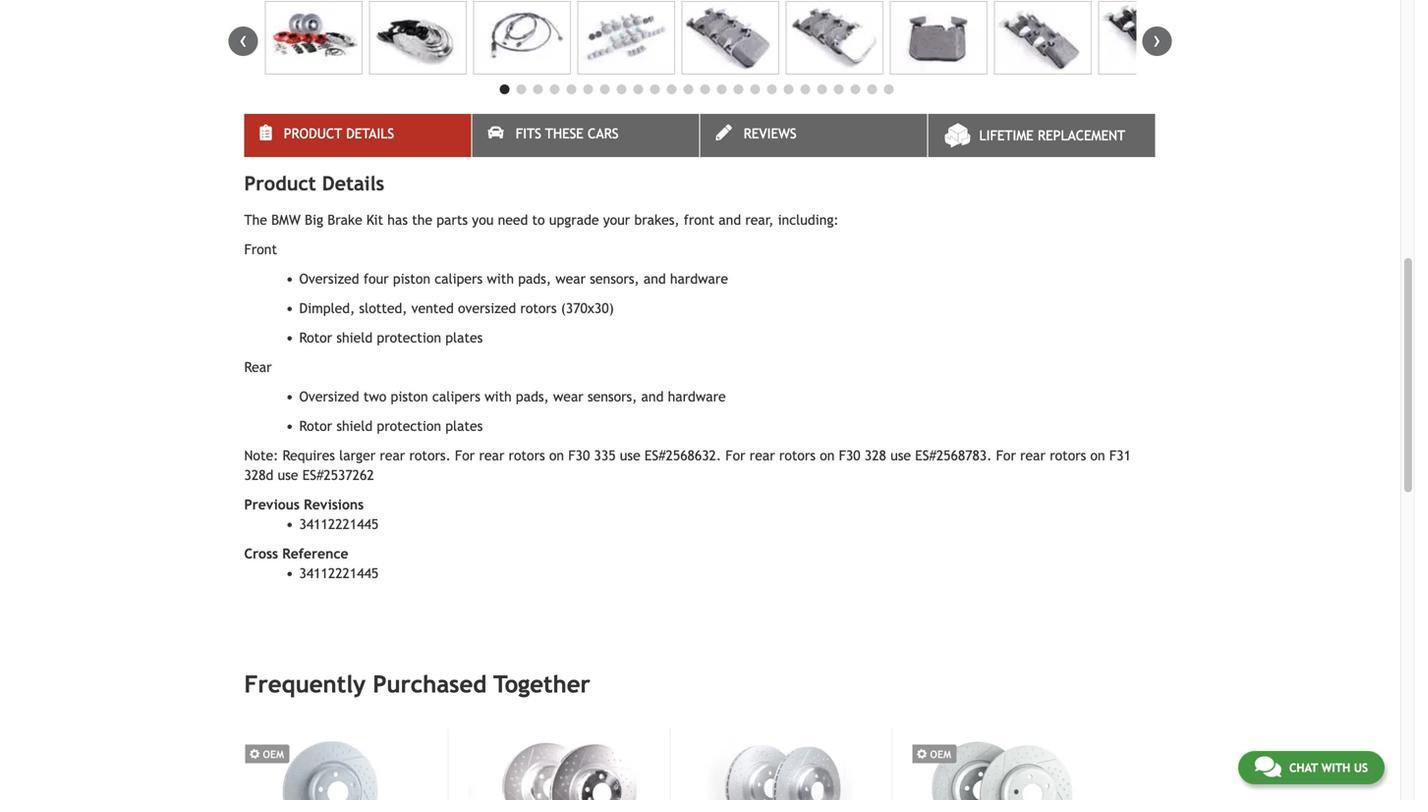 Task type: locate. For each thing, give the bounding box(es) containing it.
2 horizontal spatial for
[[996, 448, 1016, 464]]

piston
[[393, 271, 430, 287], [391, 389, 428, 405]]

1 vertical spatial plates
[[445, 419, 483, 434]]

calipers up dimpled, slotted, vented oversized rotors (370x30)
[[435, 271, 483, 287]]

together
[[494, 671, 590, 699]]

sensors, for rotor shield protection plates
[[588, 389, 637, 405]]

on left 335
[[549, 448, 564, 464]]

1 on from the left
[[549, 448, 564, 464]]

for right es#2568783.
[[996, 448, 1016, 464]]

5 es#3251021 - 34112450468 - bmw performance brake kit - red - retrofit big brake kit direct from bmw - genuine bmw m performance - bmw image from the left
[[682, 1, 779, 75]]

rear,
[[745, 212, 774, 228]]

shield up larger
[[336, 419, 373, 434]]

fits
[[516, 126, 541, 142]]

product details up big
[[244, 172, 384, 195]]

rear right es#2568783.
[[1020, 448, 1046, 464]]

2 bmw performance rear cross drilled & slotted brake rotors - pair (345x24) image from the left
[[690, 730, 870, 801]]

0 vertical spatial piston
[[393, 271, 430, 287]]

calipers for plates
[[432, 389, 480, 405]]

f31
[[1110, 448, 1131, 464]]

frequently
[[244, 671, 366, 699]]

upgrade
[[549, 212, 599, 228]]

rear
[[380, 448, 405, 464], [479, 448, 505, 464], [750, 448, 775, 464], [1020, 448, 1046, 464]]

the
[[244, 212, 267, 228]]

wear for dimpled, slotted, vented oversized rotors (370x30)
[[555, 271, 586, 287]]

0 vertical spatial protection
[[377, 330, 441, 346]]

es#3251021 - 34112450468 - bmw performance brake kit - red - retrofit big brake kit direct from bmw - genuine bmw m performance - bmw image
[[265, 1, 362, 75], [369, 1, 467, 75], [473, 1, 571, 75], [577, 1, 675, 75], [682, 1, 779, 75], [786, 1, 883, 75], [890, 1, 988, 75], [994, 1, 1092, 75], [1098, 1, 1196, 75]]

0 vertical spatial rotor
[[299, 330, 332, 346]]

(370x30)
[[561, 301, 614, 316]]

335
[[594, 448, 616, 464]]

wear
[[555, 271, 586, 287], [553, 389, 584, 405]]

reference
[[282, 546, 348, 562]]

details
[[346, 126, 394, 142], [322, 172, 384, 195]]

oversized
[[299, 271, 359, 287], [299, 389, 359, 405]]

and down 'brakes,'
[[644, 271, 666, 287]]

1 f30 from the left
[[568, 448, 590, 464]]

0 vertical spatial rotor shield protection plates
[[299, 330, 483, 346]]

4 es#3251021 - 34112450468 - bmw performance brake kit - red - retrofit big brake kit direct from bmw - genuine bmw m performance - bmw image from the left
[[577, 1, 675, 75]]

with left us
[[1321, 762, 1350, 775]]

hardware
[[670, 271, 728, 287], [668, 389, 726, 405]]

with
[[487, 271, 514, 287], [485, 389, 512, 405], [1321, 762, 1350, 775]]

use right 328
[[891, 448, 911, 464]]

product up big
[[284, 126, 342, 142]]

0 horizontal spatial use
[[278, 468, 298, 484]]

1 vertical spatial shield
[[336, 419, 373, 434]]

hardware for oversized four piston calipers with pads, wear sensors, and hardware
[[670, 271, 728, 287]]

34112221445
[[299, 517, 379, 533], [299, 566, 379, 582]]

revisions
[[304, 497, 364, 513]]

0 vertical spatial oversized
[[299, 271, 359, 287]]

use right 335
[[620, 448, 641, 464]]

34112221445 down reference
[[299, 566, 379, 582]]

kit
[[367, 212, 383, 228]]

1 vertical spatial 34112221445
[[299, 566, 379, 582]]

0 horizontal spatial bmw performance rear cross drilled & slotted brake rotors - pair (345x24) image
[[468, 730, 648, 801]]

details up brake
[[322, 172, 384, 195]]

0 vertical spatial with
[[487, 271, 514, 287]]

1 vertical spatial pads,
[[516, 389, 549, 405]]

product details link
[[244, 114, 471, 157]]

sensors, up 335
[[588, 389, 637, 405]]

hardware down front at top
[[670, 271, 728, 287]]

1 rear from the left
[[380, 448, 405, 464]]

product details up brake
[[284, 126, 394, 142]]

and up es#2568632.
[[641, 389, 664, 405]]

6 es#3251021 - 34112450468 - bmw performance brake kit - red - retrofit big brake kit direct from bmw - genuine bmw m performance - bmw image from the left
[[786, 1, 883, 75]]

0 vertical spatial pads,
[[518, 271, 551, 287]]

es#2537262
[[302, 468, 374, 484]]

rotors
[[520, 301, 557, 316], [509, 448, 545, 464], [779, 448, 816, 464], [1050, 448, 1086, 464]]

1 vertical spatial piston
[[391, 389, 428, 405]]

1 vertical spatial oversized
[[299, 389, 359, 405]]

2 f30 from the left
[[839, 448, 861, 464]]

plates
[[445, 330, 483, 346], [445, 419, 483, 434]]

0 vertical spatial hardware
[[670, 271, 728, 287]]

rotor shield protection plates
[[299, 330, 483, 346], [299, 419, 483, 434]]

and for oversized two piston calipers with pads, wear sensors, and hardware
[[641, 389, 664, 405]]

product up bmw at the top
[[244, 172, 316, 195]]

wear down '(370x30)'
[[553, 389, 584, 405]]

rotor down dimpled,
[[299, 330, 332, 346]]

1 vertical spatial product details
[[244, 172, 384, 195]]

0 horizontal spatial f30
[[568, 448, 590, 464]]

brakes,
[[634, 212, 680, 228]]

oversized up dimpled,
[[299, 271, 359, 287]]

2 rotor from the top
[[299, 419, 332, 434]]

vented
[[411, 301, 454, 316]]

hardware up es#2568632.
[[668, 389, 726, 405]]

details up kit
[[346, 126, 394, 142]]

rear right rotors. in the left bottom of the page
[[479, 448, 505, 464]]

328
[[865, 448, 886, 464]]

on left 328
[[820, 448, 835, 464]]

shield
[[336, 330, 373, 346], [336, 419, 373, 434]]

product details
[[284, 126, 394, 142], [244, 172, 384, 195]]

sensors,
[[590, 271, 639, 287], [588, 389, 637, 405]]

and
[[719, 212, 741, 228], [644, 271, 666, 287], [641, 389, 664, 405]]

0 vertical spatial calipers
[[435, 271, 483, 287]]

fits these cars link
[[472, 114, 699, 157]]

the
[[412, 212, 432, 228]]

1 vertical spatial wear
[[553, 389, 584, 405]]

34112221445 down revisions
[[299, 517, 379, 533]]

3 es#3251021 - 34112450468 - bmw performance brake kit - red - retrofit big brake kit direct from bmw - genuine bmw m performance - bmw image from the left
[[473, 1, 571, 75]]

calipers
[[435, 271, 483, 287], [432, 389, 480, 405]]

plates up rotors. in the left bottom of the page
[[445, 419, 483, 434]]

2 for from the left
[[726, 448, 746, 464]]

1 vertical spatial hardware
[[668, 389, 726, 405]]

note:
[[244, 448, 278, 464]]

protection up rotors. in the left bottom of the page
[[377, 419, 441, 434]]

oversized for rotor
[[299, 389, 359, 405]]

es#2568783.
[[915, 448, 992, 464]]

0 vertical spatial 34112221445
[[299, 517, 379, 533]]

0 vertical spatial sensors,
[[590, 271, 639, 287]]

1 horizontal spatial for
[[726, 448, 746, 464]]

3 on from the left
[[1090, 448, 1105, 464]]

oversized
[[458, 301, 516, 316]]

0 vertical spatial wear
[[555, 271, 586, 287]]

1 vertical spatial and
[[644, 271, 666, 287]]

1 horizontal spatial bmw performance rear cross drilled & slotted brake rotors - pair (345x24) image
[[690, 730, 870, 801]]

rear right larger
[[380, 448, 405, 464]]

0 horizontal spatial on
[[549, 448, 564, 464]]

piston for two
[[391, 389, 428, 405]]

› link
[[1143, 27, 1172, 56]]

piston right two
[[391, 389, 428, 405]]

1 protection from the top
[[377, 330, 441, 346]]

parts
[[437, 212, 468, 228]]

lifetime replacement
[[979, 128, 1125, 144]]

1 vertical spatial rotor
[[299, 419, 332, 434]]

and left rear,
[[719, 212, 741, 228]]

rotor shield protection plates down slotted,
[[299, 330, 483, 346]]

f30 left 328
[[839, 448, 861, 464]]

1 34112221445 from the top
[[299, 517, 379, 533]]

‹
[[239, 27, 247, 53]]

protection down vented
[[377, 330, 441, 346]]

chat with us link
[[1238, 752, 1385, 785]]

rotor up requires
[[299, 419, 332, 434]]

1 horizontal spatial f30
[[839, 448, 861, 464]]

use
[[620, 448, 641, 464], [891, 448, 911, 464], [278, 468, 298, 484]]

pads, for oversized
[[518, 271, 551, 287]]

to
[[532, 212, 545, 228]]

product
[[284, 126, 342, 142], [244, 172, 316, 195]]

brake
[[328, 212, 362, 228]]

plates down dimpled, slotted, vented oversized rotors (370x30)
[[445, 330, 483, 346]]

piston right four
[[393, 271, 430, 287]]

oversized left two
[[299, 389, 359, 405]]

use down requires
[[278, 468, 298, 484]]

reviews link
[[700, 114, 927, 157]]

1 es#3251021 - 34112450468 - bmw performance brake kit - red - retrofit big brake kit direct from bmw - genuine bmw m performance - bmw image from the left
[[265, 1, 362, 75]]

f30 left 335
[[568, 448, 590, 464]]

rear right es#2568632.
[[750, 448, 775, 464]]

2 oversized from the top
[[299, 389, 359, 405]]

dimpled,
[[299, 301, 355, 316]]

sensors, up '(370x30)'
[[590, 271, 639, 287]]

2 protection from the top
[[377, 419, 441, 434]]

1 horizontal spatial on
[[820, 448, 835, 464]]

pads,
[[518, 271, 551, 287], [516, 389, 549, 405]]

1 vertical spatial rotor shield protection plates
[[299, 419, 483, 434]]

for right es#2568632.
[[726, 448, 746, 464]]

with for plates
[[485, 389, 512, 405]]

rotors left 328
[[779, 448, 816, 464]]

0 vertical spatial plates
[[445, 330, 483, 346]]

9 es#3251021 - 34112450468 - bmw performance brake kit - red - retrofit big brake kit direct from bmw - genuine bmw m performance - bmw image from the left
[[1098, 1, 1196, 75]]

1 vertical spatial with
[[485, 389, 512, 405]]

0 vertical spatial shield
[[336, 330, 373, 346]]

and for oversized four piston calipers with pads, wear sensors, and hardware
[[644, 271, 666, 287]]

bmw performance rear cross drilled & slotted brake rotors - pair (345x24) image
[[468, 730, 648, 801], [690, 730, 870, 801]]

34112221445 inside previous revisions 34112221445
[[299, 517, 379, 533]]

1 plates from the top
[[445, 330, 483, 346]]

with down oversized
[[485, 389, 512, 405]]

calipers up rotors. in the left bottom of the page
[[432, 389, 480, 405]]

shield down dimpled,
[[336, 330, 373, 346]]

piston for four
[[393, 271, 430, 287]]

7 es#3251021 - 34112450468 - bmw performance brake kit - red - retrofit big brake kit direct from bmw - genuine bmw m performance - bmw image from the left
[[890, 1, 988, 75]]

with for oversized
[[487, 271, 514, 287]]

oversized for dimpled,
[[299, 271, 359, 287]]

on left f31
[[1090, 448, 1105, 464]]

1 vertical spatial protection
[[377, 419, 441, 434]]

1 vertical spatial sensors,
[[588, 389, 637, 405]]

previous revisions 34112221445
[[244, 497, 379, 533]]

1 rotor from the top
[[299, 330, 332, 346]]

cross reference 34112221445
[[244, 546, 379, 582]]

1 oversized from the top
[[299, 271, 359, 287]]

rear cross drilled & slotted brake rotors - pair (345x24) image
[[245, 730, 426, 801]]

2 vertical spatial and
[[641, 389, 664, 405]]

on
[[549, 448, 564, 464], [820, 448, 835, 464], [1090, 448, 1105, 464]]

protection
[[377, 330, 441, 346], [377, 419, 441, 434]]

2 34112221445 from the top
[[299, 566, 379, 582]]

0 horizontal spatial for
[[455, 448, 475, 464]]

with up oversized
[[487, 271, 514, 287]]

3 rear from the left
[[750, 448, 775, 464]]

›
[[1153, 27, 1161, 53]]

dimpled, slotted, vented oversized rotors (370x30)
[[299, 301, 614, 316]]

for right rotors. in the left bottom of the page
[[455, 448, 475, 464]]

2 horizontal spatial on
[[1090, 448, 1105, 464]]

f30
[[568, 448, 590, 464], [839, 448, 861, 464]]

1 rotor shield protection plates from the top
[[299, 330, 483, 346]]

0 vertical spatial product
[[284, 126, 342, 142]]

rotor
[[299, 330, 332, 346], [299, 419, 332, 434]]

rotor shield protection plates down two
[[299, 419, 483, 434]]

wear up '(370x30)'
[[555, 271, 586, 287]]

34112221445 inside the cross reference 34112221445
[[299, 566, 379, 582]]

oversized four piston calipers with pads, wear sensors, and hardware
[[299, 271, 728, 287]]

1 vertical spatial calipers
[[432, 389, 480, 405]]

for
[[455, 448, 475, 464], [726, 448, 746, 464], [996, 448, 1016, 464]]

these
[[545, 126, 584, 142]]



Task type: describe. For each thing, give the bounding box(es) containing it.
four
[[363, 271, 389, 287]]

rotors down oversized two piston calipers with pads, wear sensors, and hardware
[[509, 448, 545, 464]]

0 vertical spatial details
[[346, 126, 394, 142]]

2 horizontal spatial use
[[891, 448, 911, 464]]

front
[[684, 212, 715, 228]]

rear dimpled & slotted brake rotors - pair (345x24) image
[[913, 730, 1092, 801]]

3 for from the left
[[996, 448, 1016, 464]]

including:
[[778, 212, 839, 228]]

wear for rotor shield protection plates
[[553, 389, 584, 405]]

rotors left f31
[[1050, 448, 1086, 464]]

previous
[[244, 497, 300, 513]]

cars
[[588, 126, 619, 142]]

2 on from the left
[[820, 448, 835, 464]]

2 vertical spatial with
[[1321, 762, 1350, 775]]

calipers for oversized
[[435, 271, 483, 287]]

your
[[603, 212, 630, 228]]

replacement
[[1038, 128, 1125, 144]]

328d
[[244, 468, 274, 484]]

front
[[244, 242, 277, 258]]

‹ link
[[229, 27, 258, 56]]

1 horizontal spatial use
[[620, 448, 641, 464]]

the bmw big brake kit has the parts you need to upgrade your brakes, front and rear, including:
[[244, 212, 839, 228]]

rotors.
[[409, 448, 451, 464]]

rotors down oversized four piston calipers with pads, wear sensors, and hardware
[[520, 301, 557, 316]]

requires
[[283, 448, 335, 464]]

note: requires larger rear rotors. for rear rotors on f30 335 use es#2568632. for rear rotors on f30 328 use es#2568783. for rear rotors on f31 328d use es#2537262
[[244, 448, 1131, 484]]

2 plates from the top
[[445, 419, 483, 434]]

34112221445 for reference
[[299, 566, 379, 582]]

has
[[388, 212, 408, 228]]

reviews
[[744, 126, 797, 142]]

rear
[[244, 360, 272, 375]]

1 for from the left
[[455, 448, 475, 464]]

1 bmw performance rear cross drilled & slotted brake rotors - pair (345x24) image from the left
[[468, 730, 648, 801]]

34112221445 for revisions
[[299, 517, 379, 533]]

2 shield from the top
[[336, 419, 373, 434]]

big
[[305, 212, 323, 228]]

lifetime
[[979, 128, 1034, 144]]

1 vertical spatial product
[[244, 172, 316, 195]]

1 shield from the top
[[336, 330, 373, 346]]

1 vertical spatial details
[[322, 172, 384, 195]]

larger
[[339, 448, 376, 464]]

0 vertical spatial product details
[[284, 126, 394, 142]]

comments image
[[1255, 756, 1281, 779]]

us
[[1354, 762, 1368, 775]]

hardware for oversized two piston calipers with pads, wear sensors, and hardware
[[668, 389, 726, 405]]

frequently purchased together
[[244, 671, 590, 699]]

chat with us
[[1289, 762, 1368, 775]]

pads, for plates
[[516, 389, 549, 405]]

you
[[472, 212, 494, 228]]

8 es#3251021 - 34112450468 - bmw performance brake kit - red - retrofit big brake kit direct from bmw - genuine bmw m performance - bmw image from the left
[[994, 1, 1092, 75]]

need
[[498, 212, 528, 228]]

sensors, for dimpled, slotted, vented oversized rotors (370x30)
[[590, 271, 639, 287]]

0 vertical spatial and
[[719, 212, 741, 228]]

2 es#3251021 - 34112450468 - bmw performance brake kit - red - retrofit big brake kit direct from bmw - genuine bmw m performance - bmw image from the left
[[369, 1, 467, 75]]

oversized two piston calipers with pads, wear sensors, and hardware
[[299, 389, 726, 405]]

fits these cars
[[516, 126, 619, 142]]

es#2568632.
[[645, 448, 721, 464]]

bmw
[[271, 212, 301, 228]]

2 rear from the left
[[479, 448, 505, 464]]

slotted,
[[359, 301, 407, 316]]

chat
[[1289, 762, 1318, 775]]

two
[[363, 389, 387, 405]]

lifetime replacement link
[[928, 114, 1155, 157]]

cross
[[244, 546, 278, 562]]

2 rotor shield protection plates from the top
[[299, 419, 483, 434]]

4 rear from the left
[[1020, 448, 1046, 464]]

purchased
[[373, 671, 487, 699]]



Task type: vqa. For each thing, say whether or not it's contained in the screenshot.
Youtube logo
no



